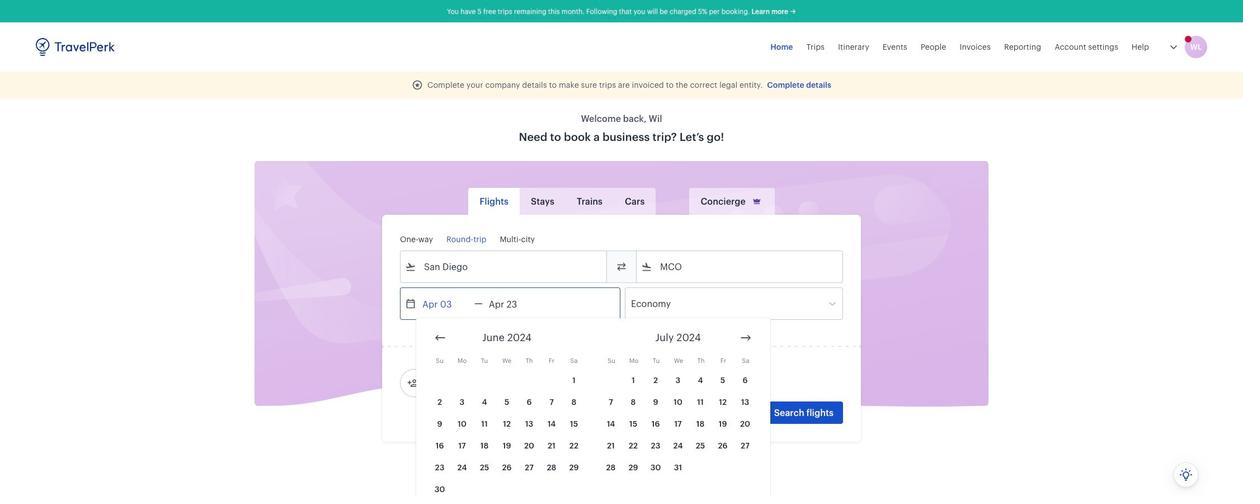 Task type: locate. For each thing, give the bounding box(es) containing it.
move backward to switch to the previous month. image
[[434, 331, 447, 345]]

calendar application
[[416, 318, 1108, 496]]

Add first traveler search field
[[419, 374, 535, 392]]

Depart text field
[[416, 288, 474, 319]]



Task type: describe. For each thing, give the bounding box(es) containing it.
move forward to switch to the next month. image
[[739, 331, 753, 345]]

From search field
[[416, 258, 592, 276]]

To search field
[[652, 258, 828, 276]]

Return text field
[[483, 288, 541, 319]]



